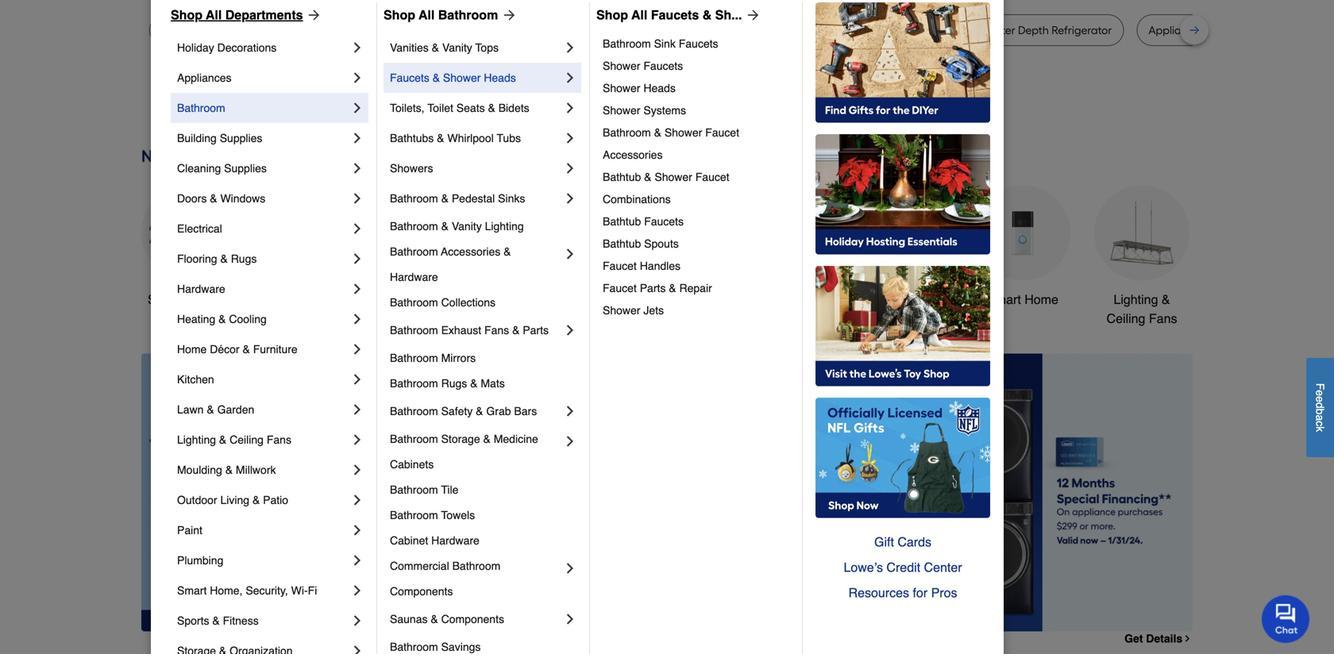 Task type: locate. For each thing, give the bounding box(es) containing it.
2 vertical spatial bathtub
[[603, 237, 641, 250]]

profile for ge profile
[[812, 23, 843, 37]]

bathroom rugs & mats
[[390, 377, 505, 390]]

get details link
[[1125, 632, 1193, 645]]

smart
[[987, 292, 1021, 307], [177, 585, 207, 597]]

1 horizontal spatial outdoor
[[739, 292, 785, 307]]

bathroom inside "bathroom & shower faucet accessories"
[[603, 126, 651, 139]]

0 horizontal spatial ge
[[373, 23, 388, 37]]

shower inside "bathroom & shower faucet accessories"
[[665, 126, 702, 139]]

bathroom collections link
[[390, 290, 578, 315]]

1 horizontal spatial ge
[[794, 23, 809, 37]]

2 vertical spatial lighting
[[177, 434, 216, 446]]

1 vertical spatial kitchen
[[177, 373, 214, 386]]

decorations
[[217, 41, 277, 54], [513, 311, 580, 326]]

scroll to item #2 image
[[768, 603, 807, 609]]

1 vertical spatial lighting & ceiling fans link
[[177, 425, 349, 455]]

vanity for tops
[[442, 41, 472, 54]]

faucet down bathtub spouts
[[603, 260, 637, 272]]

kitchen link
[[177, 365, 349, 395]]

0 vertical spatial bathroom link
[[177, 93, 349, 123]]

appliance package
[[1149, 23, 1247, 37]]

0 vertical spatial supplies
[[220, 132, 262, 145]]

shop all deals
[[148, 292, 230, 307]]

chat invite button image
[[1262, 595, 1310, 643]]

departments
[[225, 8, 303, 22]]

shower down new deals every day during 25 days of deals image on the top
[[655, 171, 692, 183]]

mats
[[481, 377, 505, 390]]

chevron right image for moulding & millwork
[[349, 462, 365, 478]]

tools down bathroom accessories & hardware
[[412, 292, 442, 307]]

1 bathtub from the top
[[603, 171, 641, 183]]

components down commercial
[[390, 585, 453, 598]]

1 horizontal spatial ceiling
[[1107, 311, 1146, 326]]

1 vertical spatial lighting & ceiling fans
[[177, 434, 291, 446]]

1 horizontal spatial parts
[[640, 282, 666, 295]]

0 vertical spatial outdoor
[[739, 292, 785, 307]]

kitchen for kitchen faucets
[[620, 292, 662, 307]]

chevron right image
[[562, 70, 578, 86], [349, 100, 365, 116], [562, 100, 578, 116], [349, 130, 365, 146], [562, 191, 578, 206], [562, 246, 578, 262], [349, 251, 365, 267], [349, 372, 365, 388], [562, 403, 578, 419], [562, 434, 578, 450], [349, 523, 365, 538], [349, 553, 365, 569], [562, 561, 578, 577], [562, 612, 578, 627], [1183, 634, 1193, 644]]

tubs
[[497, 132, 521, 145]]

find gifts for the diyer. image
[[816, 2, 990, 123]]

french door refrigerator
[[521, 23, 645, 37]]

arrow right image
[[303, 7, 322, 23], [498, 7, 517, 23], [1164, 493, 1179, 509]]

shower systems link
[[603, 99, 791, 122]]

1 horizontal spatial bathroom link
[[856, 185, 951, 309]]

2 shop from the left
[[384, 8, 415, 22]]

1 vertical spatial bathroom link
[[856, 185, 951, 309]]

0 vertical spatial rugs
[[231, 253, 257, 265]]

resources
[[849, 586, 909, 600]]

outdoor down moulding
[[177, 494, 217, 507]]

0 horizontal spatial parts
[[523, 324, 549, 337]]

0 vertical spatial accessories
[[603, 149, 663, 161]]

decorations down christmas at the left
[[513, 311, 580, 326]]

fitness
[[223, 615, 259, 627]]

chevron right image for hardware
[[349, 281, 365, 297]]

all up heating
[[181, 292, 194, 307]]

bathtubs & whirlpool tubs
[[390, 132, 521, 145]]

home inside smart home link
[[1025, 292, 1059, 307]]

shower inside "bathtub & shower faucet combinations"
[[655, 171, 692, 183]]

1 horizontal spatial profile
[[812, 23, 843, 37]]

0 horizontal spatial smart
[[177, 585, 207, 597]]

1 vertical spatial bathtub
[[603, 215, 641, 228]]

profile for ge profile refrigerator
[[390, 23, 421, 37]]

shower
[[603, 60, 640, 72], [443, 71, 481, 84], [603, 82, 640, 95], [603, 104, 640, 117], [665, 126, 702, 139], [655, 171, 692, 183], [603, 304, 640, 317]]

components up bathroom savings link at left
[[441, 613, 504, 626]]

1 horizontal spatial home
[[1025, 292, 1059, 307]]

vanity inside "link"
[[452, 220, 482, 233]]

0 vertical spatial bathtub
[[603, 171, 641, 183]]

faucet down 'shower systems' link
[[705, 126, 739, 139]]

1 shop from the left
[[171, 8, 203, 22]]

1 horizontal spatial arrow right image
[[498, 7, 517, 23]]

& inside bathroom storage & medicine cabinets
[[483, 433, 491, 446]]

0 horizontal spatial home
[[177, 343, 207, 356]]

0 horizontal spatial profile
[[390, 23, 421, 37]]

get
[[1125, 632, 1143, 645]]

shop up french door refrigerator
[[596, 8, 628, 22]]

living
[[220, 494, 249, 507]]

parts inside "link"
[[640, 282, 666, 295]]

3 refrigerator from the left
[[1052, 23, 1112, 37]]

supplies for building supplies
[[220, 132, 262, 145]]

1 horizontal spatial kitchen
[[620, 292, 662, 307]]

hardware up bathroom collections
[[390, 271, 438, 284]]

bathroom inside bathroom storage & medicine cabinets
[[390, 433, 438, 446]]

resources for pros
[[849, 586, 957, 600]]

patio
[[263, 494, 288, 507]]

heating
[[177, 313, 215, 326]]

parts down christmas at the left
[[523, 324, 549, 337]]

1 horizontal spatial refrigerator
[[585, 23, 645, 37]]

lighting inside "link"
[[485, 220, 524, 233]]

1 vertical spatial accessories
[[441, 245, 501, 258]]

bathroom for bathroom storage & medicine cabinets
[[390, 433, 438, 446]]

bathtub down combinations
[[603, 215, 641, 228]]

2 horizontal spatial refrigerator
[[1052, 23, 1112, 37]]

chevron right image for toilets, toilet seats & bidets
[[562, 100, 578, 116]]

1 horizontal spatial smart
[[987, 292, 1021, 307]]

kitchen
[[620, 292, 662, 307], [177, 373, 214, 386]]

seats
[[456, 102, 485, 114]]

0 horizontal spatial arrow right image
[[303, 7, 322, 23]]

cabinet hardware
[[390, 534, 480, 547]]

0 horizontal spatial refrigerator
[[424, 23, 485, 37]]

bathtub & shower faucet combinations
[[603, 171, 733, 206]]

shop for shop all bathroom
[[384, 8, 415, 22]]

1 horizontal spatial accessories
[[603, 149, 663, 161]]

1 profile from the left
[[390, 23, 421, 37]]

shower down 'shower systems' link
[[665, 126, 702, 139]]

faucet inside "bathroom & shower faucet accessories"
[[705, 126, 739, 139]]

spouts
[[644, 237, 679, 250]]

& inside "bathroom & shower faucet accessories"
[[654, 126, 662, 139]]

chevron right image for saunas & components
[[562, 612, 578, 627]]

1 horizontal spatial tools
[[789, 292, 818, 307]]

bathroom safety & grab bars link
[[390, 396, 562, 426]]

heating & cooling link
[[177, 304, 349, 334]]

shop up holiday
[[171, 8, 203, 22]]

0 vertical spatial parts
[[640, 282, 666, 295]]

heads up systems
[[644, 82, 676, 95]]

resources for pros link
[[816, 581, 990, 606]]

outdoor tools & equipment
[[739, 292, 830, 326]]

lighting & ceiling fans
[[1107, 292, 1177, 326], [177, 434, 291, 446]]

shower down shower faucets
[[603, 82, 640, 95]]

1 vertical spatial components
[[441, 613, 504, 626]]

lowe's credit center link
[[816, 555, 990, 581]]

2 horizontal spatial lighting
[[1114, 292, 1158, 307]]

accessories down bathroom & vanity lighting "link"
[[441, 245, 501, 258]]

accessories up combinations
[[603, 149, 663, 161]]

arrow right image for shop all departments
[[303, 7, 322, 23]]

1 vertical spatial vanity
[[452, 220, 482, 233]]

& inside bathroom accessories & hardware
[[504, 245, 511, 258]]

lighting
[[485, 220, 524, 233], [1114, 292, 1158, 307], [177, 434, 216, 446]]

vanity left 'tops'
[[442, 41, 472, 54]]

ceiling
[[1107, 311, 1146, 326], [230, 434, 264, 446]]

0 vertical spatial components
[[390, 585, 453, 598]]

0 vertical spatial smart
[[987, 292, 1021, 307]]

faucet handles link
[[603, 255, 791, 277]]

kitchen down faucet handles
[[620, 292, 662, 307]]

kitchen up lawn
[[177, 373, 214, 386]]

profile
[[390, 23, 421, 37], [812, 23, 843, 37]]

all up ge profile refrigerator
[[419, 8, 435, 22]]

shower left jets
[[603, 304, 640, 317]]

chevron right image for vanities & vanity tops
[[562, 40, 578, 56]]

storage
[[441, 433, 480, 446]]

outdoor inside outdoor tools & equipment
[[739, 292, 785, 307]]

up to 30 percent off select major appliances. plus, save up to an extra $750 on major appliances. image
[[423, 354, 1193, 632]]

e up d
[[1314, 390, 1327, 396]]

chevron right image
[[349, 40, 365, 56], [562, 40, 578, 56], [349, 70, 365, 86], [562, 130, 578, 146], [349, 160, 365, 176], [562, 160, 578, 176], [349, 191, 365, 206], [349, 221, 365, 237], [349, 281, 365, 297], [349, 311, 365, 327], [562, 322, 578, 338], [349, 342, 365, 357], [349, 402, 365, 418], [349, 432, 365, 448], [349, 462, 365, 478], [349, 492, 365, 508], [349, 583, 365, 599], [349, 613, 365, 629], [349, 643, 365, 654]]

arrow right image inside shop all bathroom link
[[498, 7, 517, 23]]

0 vertical spatial decorations
[[217, 41, 277, 54]]

bathroom mirrors link
[[390, 345, 578, 371]]

ge for ge profile refrigerator
[[373, 23, 388, 37]]

flooring & rugs link
[[177, 244, 349, 274]]

all for deals
[[181, 292, 194, 307]]

faucet down bathroom & shower faucet accessories link
[[696, 171, 730, 183]]

all down recommended searches for you heading
[[632, 8, 648, 22]]

lowe's credit center
[[844, 560, 962, 575]]

b
[[1314, 409, 1327, 415]]

outdoor up equipment
[[739, 292, 785, 307]]

1 horizontal spatial heads
[[644, 82, 676, 95]]

all up holiday decorations
[[206, 8, 222, 22]]

bathroom for bathroom tile
[[390, 484, 438, 496]]

christmas decorations
[[513, 292, 580, 326]]

lowe's wishes you and your family a happy hanukkah. image
[[141, 87, 1193, 127]]

hardware inside bathroom accessories & hardware
[[390, 271, 438, 284]]

refrigerator for ge profile refrigerator
[[424, 23, 485, 37]]

1 vertical spatial decorations
[[513, 311, 580, 326]]

bathroom sink faucets link
[[603, 33, 791, 55]]

vanity down 'pedestal'
[[452, 220, 482, 233]]

officially licensed n f l gifts. shop now. image
[[816, 398, 990, 519]]

decorations down shop all departments link
[[217, 41, 277, 54]]

2 profile from the left
[[812, 23, 843, 37]]

pros
[[931, 586, 957, 600]]

faucet up shower jets
[[603, 282, 637, 295]]

supplies for cleaning supplies
[[224, 162, 267, 175]]

bathroom for bathroom sink faucets
[[603, 37, 651, 50]]

home inside 'home décor & furniture' link
[[177, 343, 207, 356]]

refrigerator for french door refrigerator
[[585, 23, 645, 37]]

1 ge from the left
[[373, 23, 388, 37]]

1 vertical spatial parts
[[523, 324, 549, 337]]

medicine
[[494, 433, 538, 446]]

bathroom inside bathroom accessories & hardware
[[390, 245, 438, 258]]

bathroom for bathroom exhaust fans & parts
[[390, 324, 438, 337]]

1 vertical spatial supplies
[[224, 162, 267, 175]]

smart home link
[[975, 185, 1071, 309]]

kitchen inside kitchen link
[[177, 373, 214, 386]]

bathtub up combinations
[[603, 171, 641, 183]]

shop all deals link
[[141, 185, 237, 309]]

bathroom & shower faucet accessories link
[[603, 122, 791, 166]]

bathroom for bathroom safety & grab bars
[[390, 405, 438, 418]]

0 horizontal spatial fans
[[267, 434, 291, 446]]

cabinet
[[390, 534, 428, 547]]

chevron right image for bathroom storage & medicine cabinets
[[562, 434, 578, 450]]

0 horizontal spatial kitchen
[[177, 373, 214, 386]]

refrigerator right door
[[585, 23, 645, 37]]

hardware link
[[177, 274, 349, 304]]

depth
[[1018, 23, 1049, 37]]

bathtub inside "bathtub & shower faucet combinations"
[[603, 171, 641, 183]]

fans
[[1149, 311, 1177, 326], [485, 324, 509, 337], [267, 434, 291, 446]]

2 ge from the left
[[794, 23, 809, 37]]

1 horizontal spatial shop
[[384, 8, 415, 22]]

0 horizontal spatial outdoor
[[177, 494, 217, 507]]

credit
[[887, 560, 921, 575]]

parts up jets
[[640, 282, 666, 295]]

0 vertical spatial home
[[1025, 292, 1059, 307]]

bathtub for bathtub faucets
[[603, 215, 641, 228]]

bathroom for bathroom accessories & hardware
[[390, 245, 438, 258]]

details
[[1146, 632, 1183, 645]]

vanity for lighting
[[452, 220, 482, 233]]

e up b
[[1314, 396, 1327, 402]]

supplies up windows
[[224, 162, 267, 175]]

heads down 'tops'
[[484, 71, 516, 84]]

chevron right image for heating & cooling
[[349, 311, 365, 327]]

arrow right image inside shop all departments link
[[303, 7, 322, 23]]

smart home
[[987, 292, 1059, 307]]

f e e d b a c k button
[[1306, 358, 1334, 457]]

holiday decorations
[[177, 41, 277, 54]]

2 e from the top
[[1314, 396, 1327, 402]]

bathroom accessories & hardware
[[390, 245, 514, 284]]

0 horizontal spatial decorations
[[217, 41, 277, 54]]

holiday hosting essentials. image
[[816, 134, 990, 255]]

moulding
[[177, 464, 222, 477]]

supplies up "cleaning supplies"
[[220, 132, 262, 145]]

0 vertical spatial lighting & ceiling fans link
[[1094, 185, 1190, 328]]

lawn & garden
[[177, 403, 254, 416]]

mirrors
[[441, 352, 476, 365]]

chevron right image for lawn & garden
[[349, 402, 365, 418]]

vanities & vanity tops link
[[390, 33, 562, 63]]

faucet handles
[[603, 260, 681, 272]]

2 bathtub from the top
[[603, 215, 641, 228]]

1 refrigerator from the left
[[424, 23, 485, 37]]

bathtub faucets link
[[603, 210, 791, 233]]

0 horizontal spatial accessories
[[441, 245, 501, 258]]

1 vertical spatial home
[[177, 343, 207, 356]]

arrow right image
[[742, 7, 761, 23]]

accessories
[[603, 149, 663, 161], [441, 245, 501, 258]]

0 vertical spatial lighting
[[485, 220, 524, 233]]

chevron right image for home décor & furniture
[[349, 342, 365, 357]]

2 horizontal spatial shop
[[596, 8, 628, 22]]

bathtubs
[[390, 132, 434, 145]]

0 vertical spatial lighting & ceiling fans
[[1107, 292, 1177, 326]]

shower up shower heads
[[603, 60, 640, 72]]

0 horizontal spatial tools
[[412, 292, 442, 307]]

handles
[[640, 260, 681, 272]]

chevron right image for paint
[[349, 523, 365, 538]]

chevron right image for lighting & ceiling fans
[[349, 432, 365, 448]]

shower jets link
[[603, 299, 791, 322]]

1 horizontal spatial lighting
[[485, 220, 524, 233]]

1 horizontal spatial decorations
[[513, 311, 580, 326]]

heads
[[484, 71, 516, 84], [644, 82, 676, 95]]

3 shop from the left
[[596, 8, 628, 22]]

all
[[206, 8, 222, 22], [419, 8, 435, 22], [632, 8, 648, 22], [181, 292, 194, 307]]

new deals every day during 25 days of deals image
[[141, 143, 1193, 170]]

refrigerator up the vanities & vanity tops
[[424, 23, 485, 37]]

tools up equipment
[[789, 292, 818, 307]]

ge
[[373, 23, 388, 37], [794, 23, 809, 37]]

2 refrigerator from the left
[[585, 23, 645, 37]]

f
[[1314, 383, 1327, 390]]

shop up ge profile refrigerator
[[384, 8, 415, 22]]

0 vertical spatial vanity
[[442, 41, 472, 54]]

bars
[[514, 405, 537, 418]]

rugs down mirrors
[[441, 377, 467, 390]]

components inside commercial bathroom components
[[390, 585, 453, 598]]

3 bathtub from the top
[[603, 237, 641, 250]]

bathroom savings link
[[390, 635, 578, 654]]

kitchen for kitchen
[[177, 373, 214, 386]]

chevron right image for bathtubs & whirlpool tubs
[[562, 130, 578, 146]]

dishwasher
[[879, 23, 938, 37]]

& inside "bathtub & shower faucet combinations"
[[644, 171, 652, 183]]

0 horizontal spatial lighting & ceiling fans
[[177, 434, 291, 446]]

bathroom for bathroom & shower faucet accessories
[[603, 126, 651, 139]]

bathroom for bathroom collections
[[390, 296, 438, 309]]

shop for shop all departments
[[171, 8, 203, 22]]

showers
[[390, 162, 433, 175]]

refrigerator right depth
[[1052, 23, 1112, 37]]

chevron right image for holiday decorations
[[349, 40, 365, 56]]

lighting & ceiling fans link
[[1094, 185, 1190, 328], [177, 425, 349, 455]]

1 horizontal spatial lighting & ceiling fans link
[[1094, 185, 1190, 328]]

0 horizontal spatial shop
[[171, 8, 203, 22]]

1 vertical spatial outdoor
[[177, 494, 217, 507]]

components for saunas & components
[[441, 613, 504, 626]]

grab
[[486, 405, 511, 418]]

0 horizontal spatial lighting
[[177, 434, 216, 446]]

2 tools from the left
[[789, 292, 818, 307]]

shop
[[171, 8, 203, 22], [384, 8, 415, 22], [596, 8, 628, 22]]

chevron right image for cleaning supplies
[[349, 160, 365, 176]]

0 vertical spatial kitchen
[[620, 292, 662, 307]]

outdoor for outdoor living & patio
[[177, 494, 217, 507]]

0 horizontal spatial ceiling
[[230, 434, 264, 446]]

a
[[1314, 415, 1327, 421]]

rugs up the hardware link
[[231, 253, 257, 265]]

kitchen inside kitchen faucets link
[[620, 292, 662, 307]]

1 vertical spatial smart
[[177, 585, 207, 597]]

1 horizontal spatial rugs
[[441, 377, 467, 390]]

counter depth refrigerator
[[974, 23, 1112, 37]]

smart home, security, wi-fi link
[[177, 576, 349, 606]]

arrow right image for shop all bathroom
[[498, 7, 517, 23]]

bathtub up faucet handles
[[603, 237, 641, 250]]

faucet inside "link"
[[603, 282, 637, 295]]



Task type: describe. For each thing, give the bounding box(es) containing it.
chevron right image for flooring & rugs
[[349, 251, 365, 267]]

1 vertical spatial lighting
[[1114, 292, 1158, 307]]

& inside lighting & ceiling fans
[[1162, 292, 1170, 307]]

home,
[[210, 585, 243, 597]]

bathroom storage & medicine cabinets
[[390, 433, 541, 471]]

holiday decorations link
[[177, 33, 349, 63]]

arrow left image
[[437, 493, 453, 509]]

toilets, toilet seats & bidets link
[[390, 93, 562, 123]]

bathroom inside commercial bathroom components
[[452, 560, 501, 573]]

f e e d b a c k
[[1314, 383, 1327, 432]]

door
[[558, 23, 582, 37]]

flooring & rugs
[[177, 253, 257, 265]]

bathroom for bathroom towels
[[390, 509, 438, 522]]

chevron right image for bathroom & pedestal sinks
[[562, 191, 578, 206]]

sh...
[[715, 8, 742, 22]]

chevron right image for smart home, security, wi-fi
[[349, 583, 365, 599]]

hardware down towels
[[431, 534, 480, 547]]

bathroom safety & grab bars
[[390, 405, 537, 418]]

chevron right image for kitchen
[[349, 372, 365, 388]]

all for bathroom
[[419, 8, 435, 22]]

bathroom & pedestal sinks
[[390, 192, 525, 205]]

cleaning
[[177, 162, 221, 175]]

accessories inside bathroom accessories & hardware
[[441, 245, 501, 258]]

decorations for holiday
[[217, 41, 277, 54]]

doors & windows link
[[177, 183, 349, 214]]

chevron right image for bathroom exhaust fans & parts
[[562, 322, 578, 338]]

cooling
[[229, 313, 267, 326]]

shower down shower heads
[[603, 104, 640, 117]]

smart for smart home
[[987, 292, 1021, 307]]

chevron right image for outdoor living & patio
[[349, 492, 365, 508]]

bathtub for bathtub & shower faucet combinations
[[603, 171, 641, 183]]

tools inside outdoor tools & equipment
[[789, 292, 818, 307]]

bathroom for bathroom rugs & mats
[[390, 377, 438, 390]]

2 horizontal spatial fans
[[1149, 311, 1177, 326]]

showers link
[[390, 153, 562, 183]]

accessories inside "bathroom & shower faucet accessories"
[[603, 149, 663, 161]]

bathroom exhaust fans & parts link
[[390, 315, 562, 345]]

2 horizontal spatial arrow right image
[[1164, 493, 1179, 509]]

shop all departments link
[[171, 6, 322, 25]]

bathroom collections
[[390, 296, 496, 309]]

building supplies
[[177, 132, 262, 145]]

moulding & millwork
[[177, 464, 276, 477]]

bathtub for bathtub spouts
[[603, 237, 641, 250]]

outdoor tools & equipment link
[[737, 185, 832, 328]]

flooring
[[177, 253, 217, 265]]

chevron right image for sports & fitness
[[349, 613, 365, 629]]

cabinets
[[390, 458, 434, 471]]

combinations
[[603, 193, 671, 206]]

chevron right image for bathroom
[[349, 100, 365, 116]]

shop all faucets & sh... link
[[596, 6, 761, 25]]

bathroom for bathroom & vanity lighting
[[390, 220, 438, 233]]

plumbing
[[177, 554, 223, 567]]

shop these last-minute gifts. $99 or less. quantities are limited and won't last. image
[[141, 354, 398, 632]]

shop
[[148, 292, 177, 307]]

faucet inside "bathtub & shower faucet combinations"
[[696, 171, 730, 183]]

chevron right image for showers
[[562, 160, 578, 176]]

shop all bathroom
[[384, 8, 498, 22]]

0 horizontal spatial heads
[[484, 71, 516, 84]]

bathroom for bathroom mirrors
[[390, 352, 438, 365]]

tile
[[441, 484, 459, 496]]

1 tools from the left
[[412, 292, 442, 307]]

1 vertical spatial rugs
[[441, 377, 467, 390]]

0 horizontal spatial lighting & ceiling fans link
[[177, 425, 349, 455]]

heating & cooling
[[177, 313, 267, 326]]

bathroom & vanity lighting link
[[390, 214, 578, 239]]

christmas
[[518, 292, 575, 307]]

appliances link
[[177, 63, 349, 93]]

decorations for christmas
[[513, 311, 580, 326]]

chevron right image for commercial bathroom components
[[562, 561, 578, 577]]

furniture
[[253, 343, 298, 356]]

refrigerator for counter depth refrigerator
[[1052, 23, 1112, 37]]

ge profile refrigerator
[[373, 23, 485, 37]]

chevron right image for plumbing
[[349, 553, 365, 569]]

sports & fitness
[[177, 615, 259, 627]]

0 horizontal spatial rugs
[[231, 253, 257, 265]]

smart for smart home, security, wi-fi
[[177, 585, 207, 597]]

chevron right image for building supplies
[[349, 130, 365, 146]]

1 e from the top
[[1314, 390, 1327, 396]]

1 vertical spatial ceiling
[[230, 434, 264, 446]]

bathroom & shower faucet accessories
[[603, 126, 742, 161]]

vanities
[[390, 41, 429, 54]]

chevron right image for faucets & shower heads
[[562, 70, 578, 86]]

bathroom for bathroom savings
[[390, 641, 438, 654]]

pedestal
[[452, 192, 495, 205]]

components for commercial bathroom components
[[390, 585, 453, 598]]

outdoor for outdoor tools & equipment
[[739, 292, 785, 307]]

faucet parts & repair link
[[603, 277, 791, 299]]

recommended searches for you heading
[[141, 0, 1193, 2]]

bathroom sink faucets
[[603, 37, 718, 50]]

tools link
[[380, 185, 475, 309]]

toilets, toilet seats & bidets
[[390, 102, 529, 114]]

doors & windows
[[177, 192, 265, 205]]

hardware down flooring
[[177, 283, 225, 295]]

& inside outdoor tools & equipment
[[822, 292, 830, 307]]

package
[[1203, 23, 1247, 37]]

smart home, security, wi-fi
[[177, 585, 317, 597]]

visit the lowe's toy shop. image
[[816, 266, 990, 387]]

appliances
[[177, 71, 232, 84]]

chevron right image inside get details link
[[1183, 634, 1193, 644]]

bathroom mirrors
[[390, 352, 476, 365]]

bathtubs & whirlpool tubs link
[[390, 123, 562, 153]]

exhaust
[[441, 324, 481, 337]]

kitchen faucets
[[620, 292, 711, 307]]

shower heads link
[[603, 77, 791, 99]]

bathroom for bathroom & pedestal sinks
[[390, 192, 438, 205]]

sink
[[654, 37, 676, 50]]

1 horizontal spatial lighting & ceiling fans
[[1107, 292, 1177, 326]]

gift cards
[[874, 535, 932, 550]]

0 horizontal spatial bathroom link
[[177, 93, 349, 123]]

doors
[[177, 192, 207, 205]]

ge for ge profile
[[794, 23, 809, 37]]

gift cards link
[[816, 530, 990, 555]]

collections
[[441, 296, 496, 309]]

for
[[913, 586, 928, 600]]

shower jets
[[603, 304, 664, 317]]

faucets & shower heads link
[[390, 63, 562, 93]]

kitchen faucets link
[[618, 185, 713, 309]]

lowe's
[[844, 560, 883, 575]]

shop for shop all faucets & sh...
[[596, 8, 628, 22]]

shower up the 'toilets, toilet seats & bidets'
[[443, 71, 481, 84]]

chevron right image for doors & windows
[[349, 191, 365, 206]]

bathroom storage & medicine cabinets link
[[390, 426, 562, 477]]

d
[[1314, 402, 1327, 409]]

0 vertical spatial ceiling
[[1107, 311, 1146, 326]]

commercial bathroom components link
[[390, 554, 562, 604]]

cleaning supplies link
[[177, 153, 349, 183]]

all for faucets
[[632, 8, 648, 22]]

bathtub faucets
[[603, 215, 684, 228]]

shower faucets
[[603, 60, 683, 72]]

repair
[[679, 282, 712, 295]]

moulding & millwork link
[[177, 455, 349, 485]]

sinks
[[498, 192, 525, 205]]

wi-
[[291, 585, 308, 597]]

chevron right image for electrical
[[349, 221, 365, 237]]

holiday
[[177, 41, 214, 54]]

cards
[[898, 535, 932, 550]]

chevron right image for bathroom safety & grab bars
[[562, 403, 578, 419]]

chevron right image for appliances
[[349, 70, 365, 86]]

shop all departments
[[171, 8, 303, 22]]

all for departments
[[206, 8, 222, 22]]

shower faucets link
[[603, 55, 791, 77]]

1 horizontal spatial fans
[[485, 324, 509, 337]]

saunas & components
[[390, 613, 504, 626]]

chevron right image for bathroom accessories & hardware
[[562, 246, 578, 262]]

vanities & vanity tops
[[390, 41, 499, 54]]



Task type: vqa. For each thing, say whether or not it's contained in the screenshot.
second refrigerator from left
yes



